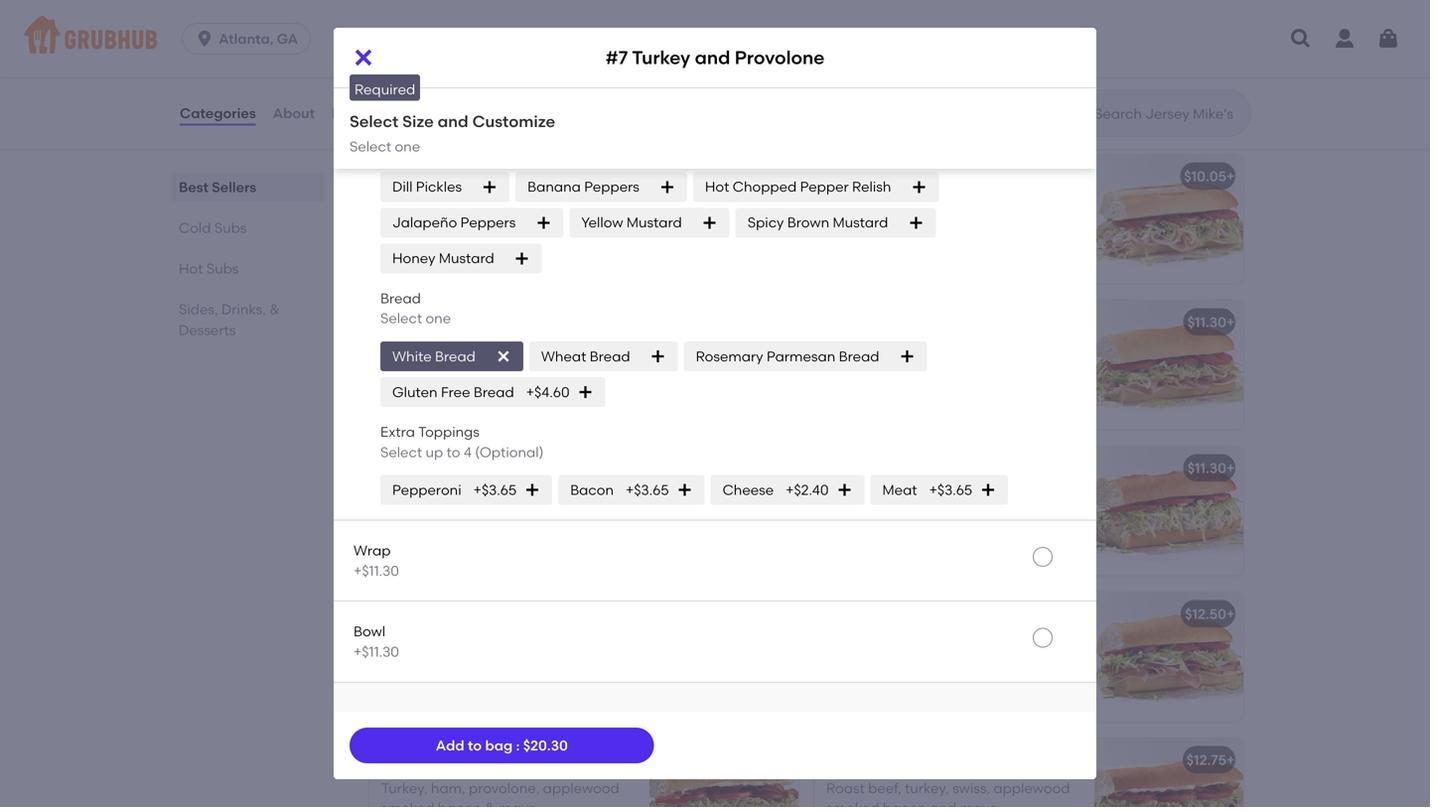 Task type: describe. For each thing, give the bounding box(es) containing it.
applewood inside turkey, ham, provolone, applewood smoked bacon & mayo
[[543, 780, 620, 797]]

pepper
[[800, 179, 849, 195]]

provolone right the 4
[[479, 460, 547, 477]]

with
[[861, 97, 885, 112]]

spices.
[[1142, 97, 1183, 112]]

peppers for jalapeño peppers
[[460, 214, 516, 231]]

provolone up cold subs northeast-style cold sub sandwiches sliced fresh in front of you. prepared mike's way® with onions, lettuce, tomatoes, vinegar, oil and spices. any combination gladly accepted.
[[735, 47, 825, 68]]

bacon
[[570, 482, 614, 499]]

made
[[876, 488, 916, 505]]

bread right bell
[[590, 348, 630, 365]]

roast
[[826, 780, 865, 797]]

shore's
[[451, 168, 500, 185]]

sides,
[[179, 301, 218, 318]]

& for provolone,
[[498, 342, 509, 359]]

brown
[[787, 214, 829, 231]]

hot chopped pepper relish
[[705, 179, 891, 195]]

free
[[441, 384, 470, 401]]

sellers
[[212, 179, 256, 196]]

select down reviews on the top
[[350, 138, 391, 155]]

:
[[516, 737, 520, 754]]

0 vertical spatial (optional)
[[480, 69, 549, 86]]

oven
[[453, 634, 486, 651]]

categories
[[180, 105, 256, 122]]

mustard for honey mustard
[[439, 250, 494, 267]]

add
[[436, 737, 464, 754]]

+ for #2 jersey shore's favorite image
[[782, 168, 790, 185]]

desserts
[[179, 322, 236, 339]]

all
[[381, 634, 398, 651]]

ham
[[848, 168, 881, 185]]

1 horizontal spatial #7
[[606, 47, 628, 68]]

parmesan
[[767, 348, 836, 365]]

sub
[[485, 97, 506, 112]]

Search Jersey Mike's search field
[[1093, 104, 1244, 123]]

+$11.30 for wrap
[[354, 563, 399, 579]]

subs for cold subs
[[214, 219, 247, 236]]

seller
[[867, 586, 899, 600]]

0 horizontal spatial cappacuolo
[[520, 196, 602, 213]]

bag
[[485, 737, 513, 754]]

#3 ham and provolone image
[[1095, 155, 1243, 284]]

wheat
[[541, 348, 586, 365]]

prosciuttini
[[938, 342, 1013, 359]]

#3 ham and provolone
[[826, 168, 982, 185]]

#8
[[381, 752, 400, 769]]

yellow
[[581, 214, 623, 231]]

size
[[402, 112, 434, 131]]

extra toppings select up to 4 (optional)
[[380, 424, 544, 461]]

meat
[[882, 482, 917, 499]]

cheese
[[723, 482, 774, 499]]

2 ham from the left
[[927, 196, 958, 213]]

+$11.30 for bowl
[[354, 644, 399, 660]]

$11.30 + for provolone and turkey
[[1188, 460, 1235, 477]]

reviews button
[[331, 77, 388, 149]]

svg image down wheat bread
[[578, 384, 594, 400]]

top
[[545, 634, 568, 651]]

dill pickles
[[392, 179, 462, 195]]

gluten free bread
[[392, 384, 514, 401]]

pickles
[[416, 179, 462, 195]]

oil inside cold subs northeast-style cold sub sandwiches sliced fresh in front of you. prepared mike's way® with onions, lettuce, tomatoes, vinegar, oil and spices. any combination gladly accepted.
[[1098, 97, 1114, 112]]

wrap +$11.30
[[354, 542, 399, 579]]

required
[[355, 81, 415, 98]]

onions,
[[888, 97, 932, 112]]

$10.05 for provolone, ham and cappacuolo
[[739, 168, 782, 185]]

olive oil blend
[[392, 143, 490, 160]]

1 horizontal spatial #7 turkey and provolone
[[606, 47, 825, 68]]

in
[[648, 97, 658, 112]]

bacon inside turkey, ham, provolone, applewood smoked bacon & mayo
[[438, 800, 482, 807]]

ham, for cappacuolo
[[900, 342, 935, 359]]

#6  roast beef and provolone image
[[650, 593, 799, 722]]

bell
[[555, 342, 579, 359]]

lettuce
[[505, 107, 557, 124]]

and down shore's
[[489, 196, 516, 213]]

bread down swiss, provolone, & green bell peppers. at the top left
[[474, 384, 514, 401]]

smoked inside turkey, ham, provolone, applewood smoked bacon & mayo
[[381, 800, 434, 807]]

select down northeast- on the left of page
[[350, 112, 399, 131]]

svg image left bacon
[[525, 482, 540, 498]]

provolone, inside swiss, provolone, & green bell peppers.
[[424, 342, 495, 359]]

prepared
[[732, 97, 786, 112]]

gladly
[[442, 114, 478, 129]]

+ for #3 ham and provolone image
[[1227, 168, 1235, 185]]

0 vertical spatial turkey
[[632, 47, 690, 68]]

bowl +$11.30
[[354, 623, 399, 660]]

+$4.60
[[526, 384, 570, 401]]

ham, for smoked
[[431, 780, 466, 797]]

svg image right the style
[[459, 108, 475, 124]]

4
[[464, 444, 472, 461]]

and up provolone and turkey
[[449, 460, 476, 477]]

turkey,
[[381, 780, 428, 797]]

mike's
[[789, 97, 823, 112]]

& for drinks,
[[269, 301, 280, 318]]

select inside the extra toppings select up to 4 (optional)
[[380, 444, 422, 461]]

#14
[[381, 314, 406, 331]]

select up to 16 (optional)
[[380, 69, 549, 86]]

peppers for banana peppers
[[584, 179, 639, 195]]

cold for cold subs
[[179, 219, 211, 236]]

green
[[512, 342, 551, 359]]

bread down veggie
[[435, 348, 476, 365]]

+ for "#7 turkey and provolone" image
[[782, 460, 790, 477]]

1 up from the top
[[426, 69, 443, 86]]

categories button
[[179, 77, 257, 149]]

pepperoni
[[392, 482, 461, 499]]

turkey, ham, provolone, applewood smoked bacon & mayo
[[381, 780, 620, 807]]

freshly made on premises
[[826, 488, 1001, 505]]

mayo inside roast beef, turkey, swiss, applewood smoked bacon and mayo
[[960, 800, 998, 807]]

roast beef, turkey, swiss, applewood smoked bacon and mayo
[[826, 780, 1070, 807]]

svg image up provolone, ham and cappacuolo
[[482, 179, 498, 195]]

bread right parmesan
[[839, 348, 879, 365]]

olive
[[392, 143, 426, 160]]

1 ham from the left
[[455, 196, 486, 213]]

provolone down extra in the bottom of the page
[[381, 488, 448, 505]]

$11.30 + for swiss, provolone, & green bell peppers.
[[1188, 314, 1235, 331]]

provolone, inside turkey, ham, provolone, applewood smoked bacon & mayo
[[469, 780, 540, 797]]

#5 the super sub image
[[1095, 301, 1243, 430]]

atlanta, ga
[[219, 30, 298, 47]]

subs for hot subs
[[206, 260, 239, 277]]

ga
[[277, 30, 298, 47]]

chopped
[[733, 179, 797, 195]]

roasted
[[489, 634, 541, 651]]

onions
[[392, 107, 440, 124]]

tomatoes,
[[985, 97, 1045, 112]]

$12.50
[[1185, 606, 1227, 623]]

sides, drinks, & desserts
[[179, 301, 280, 339]]

banana
[[528, 179, 581, 195]]

(optional) inside the extra toppings select up to 4 (optional)
[[475, 444, 544, 461]]

$12.75 +
[[1187, 752, 1235, 769]]

provolone and turkey
[[381, 488, 525, 505]]

bread select one
[[380, 290, 451, 327]]

$10.05 + for provolone and ham
[[1184, 168, 1235, 185]]

+$3.65 for bacon
[[626, 482, 669, 499]]



Task type: vqa. For each thing, say whether or not it's contained in the screenshot.
Wheat Bread
yes



Task type: locate. For each thing, give the bounding box(es) containing it.
+ for #10 tuna fish image
[[1227, 460, 1235, 477]]

smoked inside roast beef, turkey, swiss, applewood smoked bacon and mayo
[[826, 800, 879, 807]]

subs inside cold subs northeast-style cold sub sandwiches sliced fresh in front of you. prepared mike's way® with onions, lettuce, tomatoes, vinegar, oil and spices. any combination gladly accepted.
[[421, 69, 471, 95]]

+
[[782, 168, 790, 185], [1227, 168, 1235, 185], [1227, 314, 1235, 331], [782, 460, 790, 477], [1227, 460, 1235, 477], [1227, 606, 1235, 623], [1227, 752, 1235, 769]]

svg image down #10
[[837, 482, 853, 498]]

and up you.
[[695, 47, 730, 68]]

#14 the veggie
[[381, 314, 484, 331]]

2 vertical spatial &
[[485, 800, 495, 807]]

0 vertical spatial ham,
[[900, 342, 935, 359]]

2 +$11.30 from the top
[[354, 644, 399, 660]]

mustard
[[627, 214, 682, 231], [833, 214, 888, 231], [439, 250, 494, 267]]

select inside 'bread select one'
[[380, 310, 422, 327]]

0 horizontal spatial oil
[[430, 143, 448, 160]]

to left the 4
[[446, 444, 460, 461]]

1 vertical spatial cappacuolo
[[826, 362, 909, 379]]

cold up northeast- on the left of page
[[365, 69, 416, 95]]

1 vertical spatial best
[[838, 586, 864, 600]]

0 vertical spatial one
[[395, 138, 420, 155]]

1 vertical spatial oil
[[430, 143, 448, 160]]

2 vertical spatial to
[[468, 737, 482, 754]]

bacon
[[438, 800, 482, 807], [883, 800, 926, 807]]

peppers up yellow
[[584, 179, 639, 195]]

mustard down provolone and ham
[[833, 214, 888, 231]]

ham, down the sub
[[431, 780, 466, 797]]

0 horizontal spatial cold
[[179, 219, 211, 236]]

0 horizontal spatial ham
[[455, 196, 486, 213]]

mayo down :
[[499, 800, 537, 807]]

(optional) up sub
[[480, 69, 549, 86]]

1 vertical spatial #7
[[381, 460, 398, 477]]

honey mustard
[[392, 250, 494, 267]]

svg image up provolone and ham
[[911, 179, 927, 195]]

1 horizontal spatial applewood
[[994, 780, 1070, 797]]

bread up #14
[[380, 290, 421, 307]]

$12.75
[[1187, 752, 1227, 769]]

white
[[392, 348, 432, 365]]

2 $10.05 from the left
[[1184, 168, 1227, 185]]

subs up the style
[[421, 69, 471, 95]]

1 horizontal spatial cappacuolo
[[826, 362, 909, 379]]

provolone, down veggie
[[424, 342, 495, 359]]

0 horizontal spatial peppers
[[460, 214, 516, 231]]

any
[[1186, 97, 1208, 112]]

white bread
[[392, 348, 476, 365]]

$20.30
[[523, 737, 568, 754]]

0 vertical spatial cold
[[365, 69, 416, 95]]

0 horizontal spatial one
[[395, 138, 420, 155]]

provolone, down add to bag : $20.30 at the left bottom
[[469, 780, 540, 797]]

best left sellers
[[179, 179, 209, 196]]

#9 club supreme image
[[1095, 739, 1243, 807]]

subs down cold subs
[[206, 260, 239, 277]]

svg image left 'atlanta,'
[[195, 29, 215, 49]]

veggie
[[437, 314, 484, 331]]

1 horizontal spatial +$3.65
[[626, 482, 669, 499]]

& left green
[[498, 342, 509, 359]]

cappacuolo inside provolone, ham, prosciuttini and cappacuolo
[[826, 362, 909, 379]]

1 horizontal spatial one
[[426, 310, 451, 327]]

#10
[[826, 460, 851, 477]]

1 vertical spatial cold
[[179, 219, 211, 236]]

cappacuolo up tuna
[[826, 362, 909, 379]]

2 horizontal spatial turkey
[[632, 47, 690, 68]]

turkey up the pepperoni
[[401, 460, 446, 477]]

0 horizontal spatial $10.05 +
[[739, 168, 790, 185]]

extra
[[380, 424, 415, 440]]

spicy brown mustard
[[748, 214, 888, 231]]

+$11.30 down the bowl
[[354, 644, 399, 660]]

mustard right yellow
[[627, 214, 682, 231]]

#2 jersey shore's favorite
[[381, 168, 560, 185]]

0 vertical spatial #7 turkey and provolone
[[606, 47, 825, 68]]

the
[[409, 314, 434, 331]]

0 horizontal spatial mustard
[[439, 250, 494, 267]]

ham, inside provolone, ham, prosciuttini and cappacuolo
[[900, 342, 935, 359]]

#7 turkey and provolone image
[[650, 447, 799, 576]]

16
[[464, 69, 477, 86]]

2 horizontal spatial &
[[498, 342, 509, 359]]

#8 club sub image
[[650, 739, 799, 807]]

0 horizontal spatial hot
[[179, 260, 203, 277]]

mayo inside turkey, ham, provolone, applewood smoked bacon & mayo
[[499, 800, 537, 807]]

$10.05 for provolone and ham
[[1184, 168, 1227, 185]]

1 vertical spatial up
[[426, 444, 443, 461]]

to left 16
[[446, 69, 460, 86]]

cold
[[457, 97, 483, 112]]

1 horizontal spatial $10.05 +
[[1184, 168, 1235, 185]]

& down bag
[[485, 800, 495, 807]]

best for best seller
[[838, 586, 864, 600]]

1 $10.05 + from the left
[[739, 168, 790, 185]]

1 applewood from the left
[[543, 780, 620, 797]]

cappacuolo
[[520, 196, 602, 213], [826, 362, 909, 379]]

provolone,
[[424, 342, 495, 359], [469, 780, 540, 797]]

rounds!
[[571, 634, 621, 651]]

0 horizontal spatial $10.05
[[739, 168, 782, 185]]

hot up sides,
[[179, 260, 203, 277]]

$10.05 + up spicy
[[739, 168, 790, 185]]

cappacuolo down 'banana'
[[520, 196, 602, 213]]

combination
[[365, 114, 439, 129]]

atlanta,
[[219, 30, 274, 47]]

provolone, ham, prosciuttini and cappacuolo
[[826, 342, 1043, 379]]

0 vertical spatial provolone,
[[424, 342, 495, 359]]

hot for hot chopped pepper relish
[[705, 179, 729, 195]]

0 vertical spatial #7
[[606, 47, 628, 68]]

1 horizontal spatial hot
[[705, 179, 729, 195]]

swiss, provolone, & green bell peppers.
[[381, 342, 579, 379]]

select up swiss, on the left top of the page
[[380, 310, 422, 327]]

1 horizontal spatial cold
[[365, 69, 416, 95]]

0 horizontal spatial #7
[[381, 460, 398, 477]]

1 $10.05 from the left
[[739, 168, 782, 185]]

swiss,
[[381, 342, 421, 359]]

fresh
[[616, 97, 645, 112]]

1 horizontal spatial mustard
[[627, 214, 682, 231]]

mayo down swiss,
[[960, 800, 998, 807]]

2 horizontal spatial +$3.65
[[929, 482, 972, 499]]

svg image up required
[[352, 46, 375, 70]]

to
[[446, 69, 460, 86], [446, 444, 460, 461], [468, 737, 482, 754]]

premises
[[940, 488, 1001, 505]]

oil right vinegar,
[[1098, 97, 1114, 112]]

way®
[[826, 97, 858, 112]]

reviews
[[332, 105, 387, 122]]

+$3.65 down the extra toppings select up to 4 (optional)
[[473, 482, 517, 499]]

0 vertical spatial hot
[[705, 179, 729, 195]]

gluten
[[392, 384, 438, 401]]

provolone, ham and cappacuolo
[[381, 196, 602, 213]]

atlanta, ga button
[[182, 23, 319, 55]]

1 vertical spatial to
[[446, 444, 460, 461]]

+$3.65 right bacon
[[626, 482, 669, 499]]

0 vertical spatial cappacuolo
[[520, 196, 602, 213]]

smoked down turkey,
[[381, 800, 434, 807]]

1 vertical spatial one
[[426, 310, 451, 327]]

svg image
[[195, 29, 215, 49], [352, 46, 375, 70], [459, 108, 475, 124], [482, 179, 498, 195], [911, 179, 927, 195], [578, 384, 594, 400], [525, 482, 540, 498], [837, 482, 853, 498]]

+$2.40
[[786, 482, 829, 499]]

1 +$11.30 from the top
[[354, 563, 399, 579]]

turkey down the extra toppings select up to 4 (optional)
[[481, 488, 525, 505]]

(optional) right the 4
[[475, 444, 544, 461]]

3 +$3.65 from the left
[[929, 482, 972, 499]]

1 horizontal spatial &
[[485, 800, 495, 807]]

$11.30 for swiss, provolone, & green bell peppers.
[[1188, 314, 1227, 331]]

one up white bread
[[426, 310, 451, 327]]

peppers.
[[381, 362, 441, 379]]

provolone up provolone and ham
[[914, 168, 982, 185]]

to left bag
[[468, 737, 482, 754]]

1 vertical spatial +$11.30
[[354, 644, 399, 660]]

natural
[[401, 634, 450, 651]]

to inside the extra toppings select up to 4 (optional)
[[446, 444, 460, 461]]

applewood right swiss,
[[994, 780, 1070, 797]]

1 horizontal spatial $10.05
[[1184, 168, 1227, 185]]

customize
[[472, 112, 555, 131]]

$10.05 + down any
[[1184, 168, 1235, 185]]

ham, inside turkey, ham, provolone, applewood smoked bacon & mayo
[[431, 780, 466, 797]]

svg image
[[1289, 27, 1313, 51], [1377, 27, 1400, 51], [659, 179, 675, 195], [536, 215, 552, 231], [702, 215, 718, 231], [908, 215, 924, 231], [514, 251, 530, 267], [495, 349, 511, 364], [650, 349, 666, 364], [899, 349, 915, 364], [677, 482, 693, 498], [980, 482, 996, 498]]

one inside select size and customize select one
[[395, 138, 420, 155]]

#13 the original italian image
[[1095, 593, 1243, 722]]

on
[[920, 488, 937, 505]]

oil up jersey
[[430, 143, 448, 160]]

1 vertical spatial &
[[498, 342, 509, 359]]

main navigation navigation
[[0, 0, 1430, 77]]

0 horizontal spatial provolone,
[[381, 196, 452, 213]]

0 vertical spatial peppers
[[584, 179, 639, 195]]

0 horizontal spatial &
[[269, 301, 280, 318]]

+ for #9 club supreme image
[[1227, 752, 1235, 769]]

cold subs
[[179, 219, 247, 236]]

$11.30 for provolone and turkey
[[1188, 460, 1227, 477]]

hot for hot subs
[[179, 260, 203, 277]]

up down toppings
[[426, 444, 443, 461]]

select size and customize select one
[[350, 112, 555, 155]]

0 horizontal spatial bacon
[[438, 800, 482, 807]]

best left seller
[[838, 586, 864, 600]]

& right drinks,
[[269, 301, 280, 318]]

svg image inside the atlanta, ga button
[[195, 29, 215, 49]]

1 horizontal spatial ham
[[927, 196, 958, 213]]

#14 the veggie image
[[650, 301, 799, 430]]

subs
[[421, 69, 471, 95], [214, 219, 247, 236], [206, 260, 239, 277]]

and down turkey,
[[930, 800, 957, 807]]

cold up hot subs
[[179, 219, 211, 236]]

style
[[428, 97, 455, 112]]

bacon down the beef,
[[883, 800, 926, 807]]

provolone down relish in the right of the page
[[826, 196, 893, 213]]

ham, left "prosciuttini"
[[900, 342, 935, 359]]

0 horizontal spatial #7 turkey and provolone
[[381, 460, 547, 477]]

0 vertical spatial to
[[446, 69, 460, 86]]

subs for cold subs northeast-style cold sub sandwiches sliced fresh in front of you. prepared mike's way® with onions, lettuce, tomatoes, vinegar, oil and spices. any combination gladly accepted.
[[421, 69, 471, 95]]

$10.05 down any
[[1184, 168, 1227, 185]]

freshly
[[826, 488, 873, 505]]

hot subs
[[179, 260, 239, 277]]

1 vertical spatial ham,
[[431, 780, 466, 797]]

and inside roast beef, turkey, swiss, applewood smoked bacon and mayo
[[930, 800, 957, 807]]

1 horizontal spatial bacon
[[883, 800, 926, 807]]

2 smoked from the left
[[826, 800, 879, 807]]

0 vertical spatial provolone,
[[381, 196, 452, 213]]

of
[[691, 97, 702, 112]]

provolone, inside provolone, ham, prosciuttini and cappacuolo
[[826, 342, 897, 359]]

1 mayo from the left
[[499, 800, 537, 807]]

0 vertical spatial oil
[[1098, 97, 1114, 112]]

up inside the extra toppings select up to 4 (optional)
[[426, 444, 443, 461]]

cold
[[365, 69, 416, 95], [179, 219, 211, 236]]

1 vertical spatial turkey
[[401, 460, 446, 477]]

1 vertical spatial provolone,
[[826, 342, 897, 359]]

one
[[395, 138, 420, 155], [426, 310, 451, 327]]

2 applewood from the left
[[994, 780, 1070, 797]]

add to bag : $20.30
[[436, 737, 568, 754]]

dill
[[392, 179, 413, 195]]

2 vertical spatial subs
[[206, 260, 239, 277]]

0 vertical spatial &
[[269, 301, 280, 318]]

2 bacon from the left
[[883, 800, 926, 807]]

& inside turkey, ham, provolone, applewood smoked bacon & mayo
[[485, 800, 495, 807]]

0 horizontal spatial +$3.65
[[473, 482, 517, 499]]

#10 tuna fish
[[826, 460, 917, 477]]

about button
[[272, 77, 316, 149]]

1 vertical spatial peppers
[[460, 214, 516, 231]]

hot left the chopped
[[705, 179, 729, 195]]

1 horizontal spatial turkey
[[481, 488, 525, 505]]

1 horizontal spatial mayo
[[960, 800, 998, 807]]

0 vertical spatial up
[[426, 69, 443, 86]]

mayo
[[499, 800, 537, 807], [960, 800, 998, 807]]

club
[[403, 752, 435, 769]]

#7 down extra in the bottom of the page
[[381, 460, 398, 477]]

smoked down roast at the bottom of page
[[826, 800, 879, 807]]

1 horizontal spatial provolone,
[[826, 342, 897, 359]]

one inside 'bread select one'
[[426, 310, 451, 327]]

$10.05 up spicy
[[739, 168, 782, 185]]

beef,
[[868, 780, 901, 797]]

#7 up fresh
[[606, 47, 628, 68]]

cold for cold subs northeast-style cold sub sandwiches sliced fresh in front of you. prepared mike's way® with onions, lettuce, tomatoes, vinegar, oil and spices. any combination gladly accepted.
[[365, 69, 416, 95]]

blend
[[451, 143, 490, 160]]

#2
[[381, 168, 399, 185]]

+$3.65 for pepperoni
[[473, 482, 517, 499]]

best for best sellers
[[179, 179, 209, 196]]

vinegar,
[[1048, 97, 1095, 112]]

#2 jersey shore's favorite image
[[650, 155, 799, 284]]

wrap
[[354, 542, 391, 559]]

2 vertical spatial turkey
[[481, 488, 525, 505]]

1 vertical spatial provolone,
[[469, 780, 540, 797]]

#7 turkey and provolone up provolone and turkey
[[381, 460, 547, 477]]

bacon down the sub
[[438, 800, 482, 807]]

0 horizontal spatial best
[[179, 179, 209, 196]]

mustard for yellow mustard
[[627, 214, 682, 231]]

you.
[[705, 97, 729, 112]]

select down extra in the bottom of the page
[[380, 444, 422, 461]]

sandwiches
[[509, 97, 577, 112]]

turkey,
[[905, 780, 949, 797]]

2 $10.05 + from the left
[[1184, 168, 1235, 185]]

turkey
[[632, 47, 690, 68], [401, 460, 446, 477], [481, 488, 525, 505]]

0 vertical spatial +$11.30
[[354, 563, 399, 579]]

select up northeast- on the left of page
[[380, 69, 422, 86]]

about
[[273, 105, 315, 122]]

and left spices.
[[1117, 97, 1140, 112]]

applewood inside roast beef, turkey, swiss, applewood smoked bacon and mayo
[[994, 780, 1070, 797]]

1 vertical spatial subs
[[214, 219, 247, 236]]

1 bacon from the left
[[438, 800, 482, 807]]

+$3.65 for meat
[[929, 482, 972, 499]]

2 up from the top
[[426, 444, 443, 461]]

& inside sides, drinks, & desserts
[[269, 301, 280, 318]]

and up provolone and ham
[[884, 168, 911, 185]]

ham up jalapeño peppers
[[455, 196, 486, 213]]

jalapeño peppers
[[392, 214, 516, 231]]

0 vertical spatial subs
[[421, 69, 471, 95]]

and down #3 ham and provolone
[[896, 196, 923, 213]]

favorite
[[504, 168, 560, 185]]

and inside select size and customize select one
[[438, 112, 469, 131]]

1 vertical spatial hot
[[179, 260, 203, 277]]

0 horizontal spatial ham,
[[431, 780, 466, 797]]

turkey up the "in"
[[632, 47, 690, 68]]

provolone, for provolone, ham and cappacuolo
[[381, 196, 452, 213]]

#7 turkey and provolone up you.
[[606, 47, 825, 68]]

1 smoked from the left
[[381, 800, 434, 807]]

& inside swiss, provolone, & green bell peppers.
[[498, 342, 509, 359]]

rosemary
[[696, 348, 763, 365]]

mustard down jalapeño peppers
[[439, 250, 494, 267]]

1 horizontal spatial smoked
[[826, 800, 879, 807]]

front
[[661, 97, 688, 112]]

#10 tuna fish image
[[1095, 447, 1243, 576]]

and down the style
[[438, 112, 469, 131]]

1 vertical spatial (optional)
[[475, 444, 544, 461]]

bacon inside roast beef, turkey, swiss, applewood smoked bacon and mayo
[[883, 800, 926, 807]]

provolone, for provolone, ham, prosciuttini and cappacuolo
[[826, 342, 897, 359]]

fish
[[890, 460, 917, 477]]

2 mayo from the left
[[960, 800, 998, 807]]

1 horizontal spatial peppers
[[584, 179, 639, 195]]

and down the 4
[[452, 488, 478, 505]]

1 horizontal spatial oil
[[1098, 97, 1114, 112]]

1 vertical spatial #7 turkey and provolone
[[381, 460, 547, 477]]

peppers down provolone, ham and cappacuolo
[[460, 214, 516, 231]]

ham down #3 ham and provolone
[[927, 196, 958, 213]]

+$11.30 down wrap
[[354, 563, 399, 579]]

lettuce,
[[935, 97, 982, 112]]

1 horizontal spatial best
[[838, 586, 864, 600]]

$10.05
[[739, 168, 782, 185], [1184, 168, 1227, 185]]

$10.05 + for provolone, ham and cappacuolo
[[739, 168, 790, 185]]

and right "prosciuttini"
[[1017, 342, 1043, 359]]

sub
[[439, 752, 465, 769]]

toppings
[[418, 424, 480, 440]]

and inside cold subs northeast-style cold sub sandwiches sliced fresh in front of you. prepared mike's way® with onions, lettuce, tomatoes, vinegar, oil and spices. any combination gladly accepted.
[[1117, 97, 1140, 112]]

one down the combination
[[395, 138, 420, 155]]

hot
[[705, 179, 729, 195], [179, 260, 203, 277]]

+ for #5 the super sub image
[[1227, 314, 1235, 331]]

2 +$3.65 from the left
[[626, 482, 669, 499]]

0 horizontal spatial smoked
[[381, 800, 434, 807]]

cold inside cold subs northeast-style cold sub sandwiches sliced fresh in front of you. prepared mike's way® with onions, lettuce, tomatoes, vinegar, oil and spices. any combination gladly accepted.
[[365, 69, 416, 95]]

up up the style
[[426, 69, 443, 86]]

bread inside 'bread select one'
[[380, 290, 421, 307]]

0 horizontal spatial mayo
[[499, 800, 537, 807]]

0 horizontal spatial applewood
[[543, 780, 620, 797]]

applewood down '$20.30'
[[543, 780, 620, 797]]

0 horizontal spatial turkey
[[401, 460, 446, 477]]

1 +$3.65 from the left
[[473, 482, 517, 499]]

+$3.65 right meat
[[929, 482, 972, 499]]

subs down sellers
[[214, 219, 247, 236]]

1 horizontal spatial ham,
[[900, 342, 935, 359]]

2 horizontal spatial mustard
[[833, 214, 888, 231]]

and inside provolone, ham, prosciuttini and cappacuolo
[[1017, 342, 1043, 359]]

0 vertical spatial best
[[179, 179, 209, 196]]

jalapeño
[[392, 214, 457, 231]]



